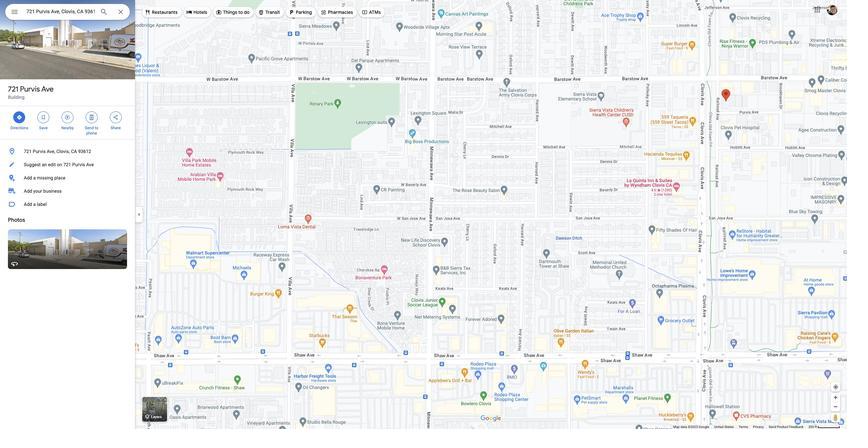 Task type: locate. For each thing, give the bounding box(es) containing it.
2 horizontal spatial 721
[[63, 162, 71, 168]]

1 vertical spatial 721
[[24, 149, 32, 154]]

ave
[[41, 85, 54, 94], [86, 162, 94, 168]]

send product feedback
[[769, 426, 804, 429]]

721
[[8, 85, 18, 94], [24, 149, 32, 154], [63, 162, 71, 168]]


[[11, 7, 19, 17]]

1 vertical spatial add
[[24, 189, 32, 194]]

footer inside google maps element
[[673, 425, 809, 430]]

a left label
[[33, 202, 36, 207]]

1 vertical spatial to
[[95, 126, 98, 130]]

send inside button
[[769, 426, 776, 429]]

suggest an edit on 721 purvis ave
[[24, 162, 94, 168]]


[[289, 8, 295, 16]]

1 a from the top
[[33, 175, 36, 181]]

business
[[43, 189, 62, 194]]

purvis up building
[[20, 85, 40, 94]]

721 up building
[[8, 85, 18, 94]]

1 horizontal spatial 721
[[24, 149, 32, 154]]

0 vertical spatial 721
[[8, 85, 18, 94]]

a
[[33, 175, 36, 181], [33, 202, 36, 207]]

1 vertical spatial send
[[769, 426, 776, 429]]

purvis
[[20, 85, 40, 94], [33, 149, 46, 154], [72, 162, 85, 168]]

share
[[111, 126, 121, 130]]

ave,
[[47, 149, 55, 154]]

0 horizontal spatial ave
[[41, 85, 54, 94]]

1 horizontal spatial ave
[[86, 162, 94, 168]]

721 right on
[[63, 162, 71, 168]]

2 a from the top
[[33, 202, 36, 207]]

721 purvis ave building
[[8, 85, 54, 100]]

to left do
[[238, 9, 243, 15]]

zoom out image
[[834, 405, 839, 410]]


[[40, 114, 46, 121]]

footer
[[673, 425, 809, 430]]

0 vertical spatial a
[[33, 175, 36, 181]]

add your business
[[24, 189, 62, 194]]

 atms
[[362, 8, 381, 16]]

purvis down ca
[[72, 162, 85, 168]]

missing
[[37, 175, 53, 181]]

building
[[8, 95, 25, 100]]

google account: ben chafik  
(ben.chafik@adept.ai) image
[[827, 5, 838, 15]]

parking
[[296, 9, 312, 15]]

ca
[[71, 149, 77, 154]]

send left product
[[769, 426, 776, 429]]

add left label
[[24, 202, 32, 207]]

map data ©2023 google
[[673, 426, 710, 429]]

add left your
[[24, 189, 32, 194]]

ave inside button
[[86, 162, 94, 168]]

721 for ave
[[8, 85, 18, 94]]

0 vertical spatial add
[[24, 175, 32, 181]]

ave down 93612
[[86, 162, 94, 168]]

1 vertical spatial a
[[33, 202, 36, 207]]

data
[[681, 426, 687, 429]]

add for add a label
[[24, 202, 32, 207]]

restaurants
[[152, 9, 178, 15]]

add a missing place button
[[0, 171, 135, 185]]

suggest
[[24, 162, 41, 168]]

united
[[714, 426, 724, 429]]

200
[[809, 426, 814, 429]]

send
[[85, 126, 94, 130], [769, 426, 776, 429]]

1 vertical spatial ave
[[86, 162, 94, 168]]

a inside button
[[33, 175, 36, 181]]

a inside 'button'
[[33, 202, 36, 207]]

1 horizontal spatial send
[[769, 426, 776, 429]]

721 purvis ave main content
[[0, 0, 135, 430]]

ft
[[815, 426, 818, 429]]

terms
[[739, 426, 748, 429]]

2 add from the top
[[24, 189, 32, 194]]


[[65, 114, 71, 121]]

721 up "suggest" at the left of page
[[24, 149, 32, 154]]

do
[[244, 9, 250, 15]]


[[216, 8, 222, 16]]

0 vertical spatial purvis
[[20, 85, 40, 94]]

ave up 
[[41, 85, 54, 94]]

 pharmacies
[[321, 8, 353, 16]]

2 vertical spatial add
[[24, 202, 32, 207]]

721 inside 721 purvis ave building
[[8, 85, 18, 94]]

purvis for ave
[[20, 85, 40, 94]]

to
[[238, 9, 243, 15], [95, 126, 98, 130]]

1 vertical spatial purvis
[[33, 149, 46, 154]]

add
[[24, 175, 32, 181], [24, 189, 32, 194], [24, 202, 32, 207]]

0 horizontal spatial 721
[[8, 85, 18, 94]]

1 horizontal spatial to
[[238, 9, 243, 15]]

None field
[[26, 8, 95, 16]]

3 add from the top
[[24, 202, 32, 207]]

0 vertical spatial to
[[238, 9, 243, 15]]

a left missing
[[33, 175, 36, 181]]

721 Purvis Ave, Clovis, CA 93612 field
[[5, 4, 130, 20]]

ave inside 721 purvis ave building
[[41, 85, 54, 94]]

send for send product feedback
[[769, 426, 776, 429]]

states
[[725, 426, 734, 429]]

1 add from the top
[[24, 175, 32, 181]]


[[186, 8, 192, 16]]

to up phone
[[95, 126, 98, 130]]

2 vertical spatial purvis
[[72, 162, 85, 168]]

0 vertical spatial ave
[[41, 85, 54, 94]]

add inside 'button'
[[24, 202, 32, 207]]

send product feedback button
[[769, 425, 804, 430]]

google
[[699, 426, 710, 429]]

add down "suggest" at the left of page
[[24, 175, 32, 181]]

nearby
[[61, 126, 74, 130]]

send inside send to phone
[[85, 126, 94, 130]]

add inside button
[[24, 175, 32, 181]]

atms
[[369, 9, 381, 15]]

terms button
[[739, 425, 748, 430]]

purvis left the ave, on the top left of the page
[[33, 149, 46, 154]]

footer containing map data ©2023 google
[[673, 425, 809, 430]]

0 horizontal spatial send
[[85, 126, 94, 130]]


[[362, 8, 368, 16]]

pharmacies
[[328, 9, 353, 15]]

0 vertical spatial send
[[85, 126, 94, 130]]

purvis inside 721 purvis ave building
[[20, 85, 40, 94]]

none field inside '721 purvis ave, clovis, ca 93612' field
[[26, 8, 95, 16]]

send up phone
[[85, 126, 94, 130]]

0 horizontal spatial to
[[95, 126, 98, 130]]

©2023
[[688, 426, 698, 429]]



Task type: vqa. For each thing, say whether or not it's contained in the screenshot.
721 purvis ave, clovis, ca 93612
yes



Task type: describe. For each thing, give the bounding box(es) containing it.
93612
[[78, 149, 91, 154]]

add a label button
[[0, 198, 135, 211]]

clovis,
[[56, 149, 70, 154]]

united states button
[[714, 425, 734, 430]]

send for send to phone
[[85, 126, 94, 130]]

2 vertical spatial 721
[[63, 162, 71, 168]]

721 purvis ave, clovis, ca 93612
[[24, 149, 91, 154]]

things
[[223, 9, 237, 15]]

purvis for ave,
[[33, 149, 46, 154]]


[[258, 8, 264, 16]]

 things to do
[[216, 8, 250, 16]]


[[89, 114, 95, 121]]

 button
[[5, 4, 24, 21]]

privacy button
[[753, 425, 764, 430]]

product
[[777, 426, 789, 429]]

save
[[39, 126, 48, 130]]

 search field
[[5, 4, 130, 21]]

place
[[54, 175, 65, 181]]

hotels
[[194, 9, 207, 15]]

transit
[[266, 9, 280, 15]]

200 ft
[[809, 426, 818, 429]]

edit
[[48, 162, 56, 168]]

zoom in image
[[834, 396, 839, 401]]

add a label
[[24, 202, 47, 207]]

directions
[[10, 126, 28, 130]]

phone
[[86, 131, 97, 136]]

add a missing place
[[24, 175, 65, 181]]

send to phone
[[85, 126, 98, 136]]

label
[[37, 202, 47, 207]]

layers
[[151, 416, 162, 420]]


[[113, 114, 119, 121]]

photos
[[8, 217, 25, 224]]

add for add a missing place
[[24, 175, 32, 181]]

to inside  things to do
[[238, 9, 243, 15]]


[[321, 8, 327, 16]]

to inside send to phone
[[95, 126, 98, 130]]

google maps element
[[0, 0, 847, 430]]

feedback
[[790, 426, 804, 429]]

show street view coverage image
[[831, 413, 841, 423]]


[[145, 8, 151, 16]]

an
[[42, 162, 47, 168]]

 parking
[[289, 8, 312, 16]]


[[16, 114, 22, 121]]

200 ft button
[[809, 426, 841, 429]]

add for add your business
[[24, 189, 32, 194]]

map
[[673, 426, 680, 429]]

721 for ave,
[[24, 149, 32, 154]]

 hotels
[[186, 8, 207, 16]]

 transit
[[258, 8, 280, 16]]

privacy
[[753, 426, 764, 429]]

actions for 721 purvis ave region
[[0, 106, 135, 139]]

united states
[[714, 426, 734, 429]]

collapse side panel image
[[135, 211, 143, 218]]

 restaurants
[[145, 8, 178, 16]]

suggest an edit on 721 purvis ave button
[[0, 158, 135, 171]]

a for missing
[[33, 175, 36, 181]]

show your location image
[[833, 385, 839, 391]]

721 purvis ave, clovis, ca 93612 button
[[0, 145, 135, 158]]

a for label
[[33, 202, 36, 207]]

your
[[33, 189, 42, 194]]

on
[[57, 162, 62, 168]]

add your business link
[[0, 185, 135, 198]]



